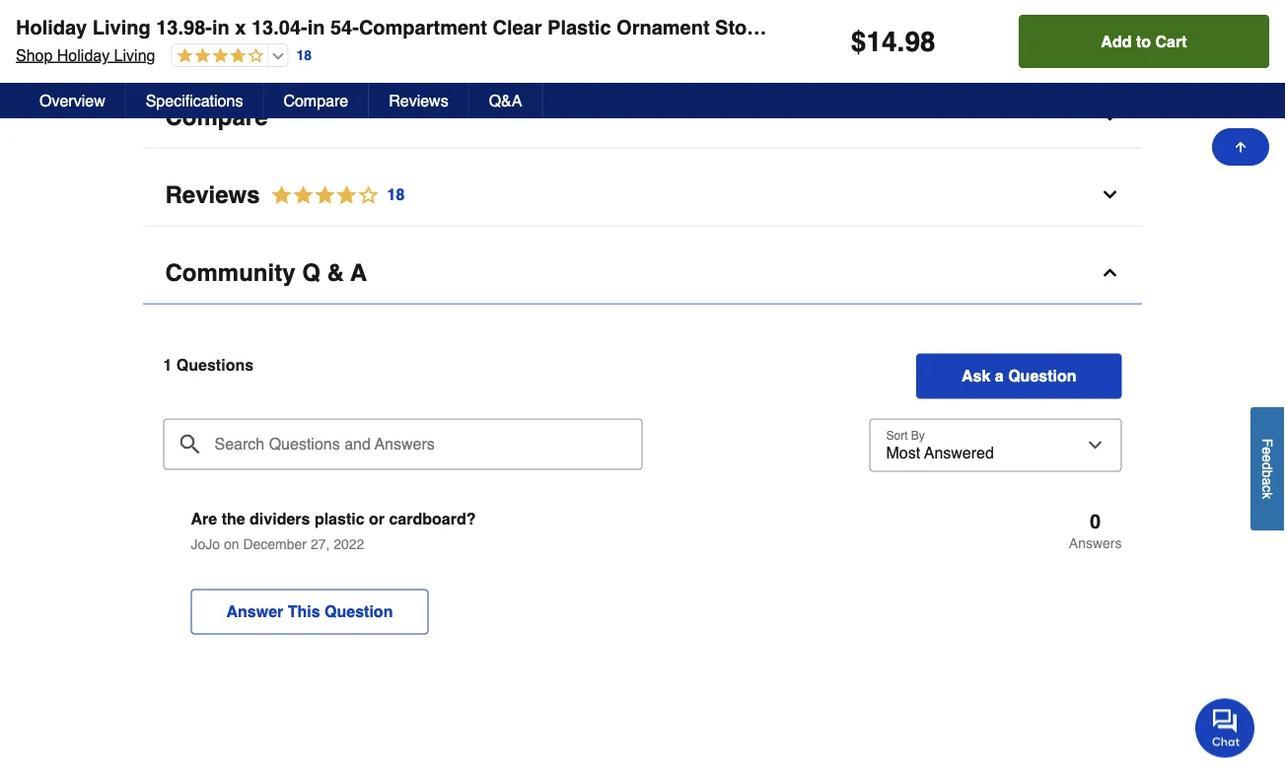 Task type: vqa. For each thing, say whether or not it's contained in the screenshot.
Fan
no



Task type: describe. For each thing, give the bounding box(es) containing it.
ask
[[962, 367, 991, 385]]

add
[[1102, 32, 1132, 50]]

reviews button
[[369, 83, 469, 118]]

0 vertical spatial 18
[[296, 47, 312, 63]]

specifications button for reviews
[[126, 83, 264, 118]]

Search Questions and Answers text field
[[163, 419, 643, 470]]

.
[[898, 26, 905, 57]]

a inside 1 questions ask a question
[[996, 367, 1004, 385]]

compare button down "ornament"
[[144, 86, 1142, 148]]

98
[[905, 26, 936, 57]]

compare for compare button under "ornament"
[[165, 103, 268, 130]]

answer
[[226, 603, 284, 621]]

q&a
[[489, 91, 522, 110]]

chevron up image
[[1101, 263, 1121, 283]]

c
[[1261, 486, 1276, 492]]

add to cart button
[[1019, 15, 1270, 68]]

f e e d b a c k button
[[1251, 407, 1286, 531]]

q&a button
[[469, 83, 543, 118]]

27,
[[311, 536, 330, 552]]

chevron down image for compare
[[1101, 107, 1121, 127]]

community q & a button
[[144, 242, 1142, 304]]

$ 14 . 98
[[852, 26, 936, 57]]

compartment
[[359, 16, 487, 39]]

b
[[1261, 470, 1276, 478]]

0
[[1091, 510, 1102, 533]]

to
[[1137, 32, 1152, 50]]

shop holiday living
[[16, 46, 155, 64]]

1
[[163, 356, 172, 374]]

specifications button for compare
[[144, 0, 1142, 55]]

box
[[795, 16, 832, 39]]

ask a question button
[[917, 354, 1123, 399]]

plastic
[[548, 16, 611, 39]]

overview
[[39, 91, 105, 110]]

answers
[[1070, 535, 1123, 551]]

compare for compare button underneath 54-
[[284, 91, 349, 110]]

question inside 'button'
[[325, 603, 393, 621]]

1 questions ask a question
[[163, 356, 1077, 385]]

answer this question button
[[191, 589, 429, 635]]

holiday living 13.98-in x 13.04-in 54-compartment clear plastic ornament storage box
[[16, 16, 832, 39]]

1 vertical spatial 18
[[387, 185, 405, 204]]

december
[[243, 536, 307, 552]]

13.98-
[[156, 16, 212, 39]]

0 horizontal spatial reviews
[[165, 181, 260, 208]]

overview button
[[20, 83, 126, 118]]

compare button down 54-
[[264, 83, 369, 118]]

2022
[[334, 536, 365, 552]]

reviews inside 'button'
[[389, 91, 449, 110]]

0 answers
[[1070, 510, 1123, 551]]

f e e d b a c k
[[1261, 439, 1276, 499]]

a inside f e e d b a c k button
[[1261, 478, 1276, 486]]

clear
[[493, 16, 542, 39]]

dividers
[[250, 510, 310, 528]]

2 in from the left
[[308, 16, 325, 39]]

f
[[1261, 439, 1276, 447]]

specifications for reviews
[[146, 91, 243, 110]]

arrow up image
[[1234, 139, 1249, 155]]

are
[[191, 510, 217, 528]]



Task type: locate. For each thing, give the bounding box(es) containing it.
54-
[[331, 16, 359, 39]]

13.04-
[[252, 16, 308, 39]]

1 vertical spatial specifications button
[[126, 83, 264, 118]]

living up shop holiday living
[[93, 16, 151, 39]]

0 vertical spatial reviews
[[389, 91, 449, 110]]

1 horizontal spatial in
[[308, 16, 325, 39]]

reviews down compartment
[[389, 91, 449, 110]]

a right ask
[[996, 367, 1004, 385]]

1 vertical spatial specifications
[[146, 91, 243, 110]]

0 vertical spatial specifications
[[165, 9, 326, 36]]

q
[[302, 259, 321, 286]]

1 vertical spatial chevron down image
[[1101, 107, 1121, 127]]

0 horizontal spatial in
[[212, 16, 230, 39]]

a up k at the right of page
[[1261, 478, 1276, 486]]

chevron down image inside compare button
[[1101, 107, 1121, 127]]

1 vertical spatial reviews
[[165, 181, 260, 208]]

holiday up 'shop'
[[16, 16, 87, 39]]

0 answers element
[[1070, 510, 1123, 551]]

0 vertical spatial living
[[93, 16, 151, 39]]

shop
[[16, 46, 53, 64]]

cart
[[1156, 32, 1188, 50]]

1 e from the top
[[1261, 447, 1276, 455]]

question
[[1009, 367, 1077, 385], [325, 603, 393, 621]]

holiday
[[16, 16, 87, 39], [57, 46, 110, 64]]

living
[[93, 16, 151, 39], [114, 46, 155, 64]]

in
[[212, 16, 230, 39], [308, 16, 325, 39]]

on
[[224, 536, 239, 552]]

3.7 stars image up &
[[260, 182, 406, 209]]

plastic
[[315, 510, 365, 528]]

cardboard?
[[389, 510, 476, 528]]

e up the d
[[1261, 447, 1276, 455]]

1 vertical spatial holiday
[[57, 46, 110, 64]]

specifications
[[165, 9, 326, 36], [146, 91, 243, 110]]

chat invite button image
[[1196, 698, 1256, 758]]

1 in from the left
[[212, 16, 230, 39]]

the
[[222, 510, 245, 528]]

question inside 1 questions ask a question
[[1009, 367, 1077, 385]]

chevron down image down add
[[1101, 107, 1121, 127]]

x
[[235, 16, 246, 39]]

3.7 stars image down 'x'
[[172, 47, 264, 66]]

questions
[[176, 356, 254, 374]]

&
[[327, 259, 344, 286]]

e up the b
[[1261, 455, 1276, 462]]

1 chevron down image from the top
[[1101, 13, 1121, 33]]

a
[[350, 259, 367, 286]]

reviews
[[389, 91, 449, 110], [165, 181, 260, 208]]

ornament
[[617, 16, 710, 39]]

in left 54-
[[308, 16, 325, 39]]

specifications for compare
[[165, 9, 326, 36]]

a
[[996, 367, 1004, 385], [1261, 478, 1276, 486]]

add to cart
[[1102, 32, 1188, 50]]

e
[[1261, 447, 1276, 455], [1261, 455, 1276, 462]]

question right ask
[[1009, 367, 1077, 385]]

1 horizontal spatial question
[[1009, 367, 1077, 385]]

compare
[[284, 91, 349, 110], [165, 103, 268, 130]]

3.7 stars image containing 18
[[260, 182, 406, 209]]

answer this question
[[226, 603, 393, 621]]

$
[[852, 26, 867, 57]]

0 horizontal spatial 18
[[296, 47, 312, 63]]

chevron down image
[[1101, 185, 1121, 205]]

chevron down image
[[1101, 13, 1121, 33], [1101, 107, 1121, 127]]

storage
[[716, 16, 789, 39]]

chevron down image for specifications
[[1101, 13, 1121, 33]]

this
[[288, 603, 320, 621]]

compare down 54-
[[284, 91, 349, 110]]

1 vertical spatial question
[[325, 603, 393, 621]]

are the dividers plastic or cardboard? jojo on december 27, 2022
[[191, 510, 476, 552]]

0 vertical spatial 3.7 stars image
[[172, 47, 264, 66]]

community
[[165, 259, 296, 286]]

1 vertical spatial a
[[1261, 478, 1276, 486]]

2 chevron down image from the top
[[1101, 107, 1121, 127]]

chevron down image inside specifications button
[[1101, 13, 1121, 33]]

jojo's question on december 27, 2022 element
[[163, 510, 1123, 660]]

3.7 stars image
[[172, 47, 264, 66], [260, 182, 406, 209]]

0 vertical spatial holiday
[[16, 16, 87, 39]]

0 horizontal spatial compare
[[165, 103, 268, 130]]

1 horizontal spatial 18
[[387, 185, 405, 204]]

chevron down image left the to
[[1101, 13, 1121, 33]]

jojo
[[191, 536, 220, 552]]

0 horizontal spatial question
[[325, 603, 393, 621]]

18 down 13.04-
[[296, 47, 312, 63]]

1 vertical spatial living
[[114, 46, 155, 64]]

living up overview button
[[114, 46, 155, 64]]

1 horizontal spatial a
[[1261, 478, 1276, 486]]

or
[[369, 510, 385, 528]]

holiday up 'overview'
[[57, 46, 110, 64]]

question right this
[[325, 603, 393, 621]]

compare button
[[264, 83, 369, 118], [144, 86, 1142, 148]]

in left 'x'
[[212, 16, 230, 39]]

18
[[296, 47, 312, 63], [387, 185, 405, 204]]

reviews up community
[[165, 181, 260, 208]]

1 horizontal spatial compare
[[284, 91, 349, 110]]

community q & a
[[165, 259, 367, 286]]

0 vertical spatial a
[[996, 367, 1004, 385]]

0 horizontal spatial a
[[996, 367, 1004, 385]]

k
[[1261, 492, 1276, 499]]

1 vertical spatial 3.7 stars image
[[260, 182, 406, 209]]

compare down 'x'
[[165, 103, 268, 130]]

18 down reviews 'button'
[[387, 185, 405, 204]]

specifications button
[[144, 0, 1142, 55], [126, 83, 264, 118]]

14
[[867, 26, 898, 57]]

2 e from the top
[[1261, 455, 1276, 462]]

d
[[1261, 462, 1276, 470]]

0 vertical spatial question
[[1009, 367, 1077, 385]]

0 vertical spatial chevron down image
[[1101, 13, 1121, 33]]

0 vertical spatial specifications button
[[144, 0, 1142, 55]]

1 horizontal spatial reviews
[[389, 91, 449, 110]]



